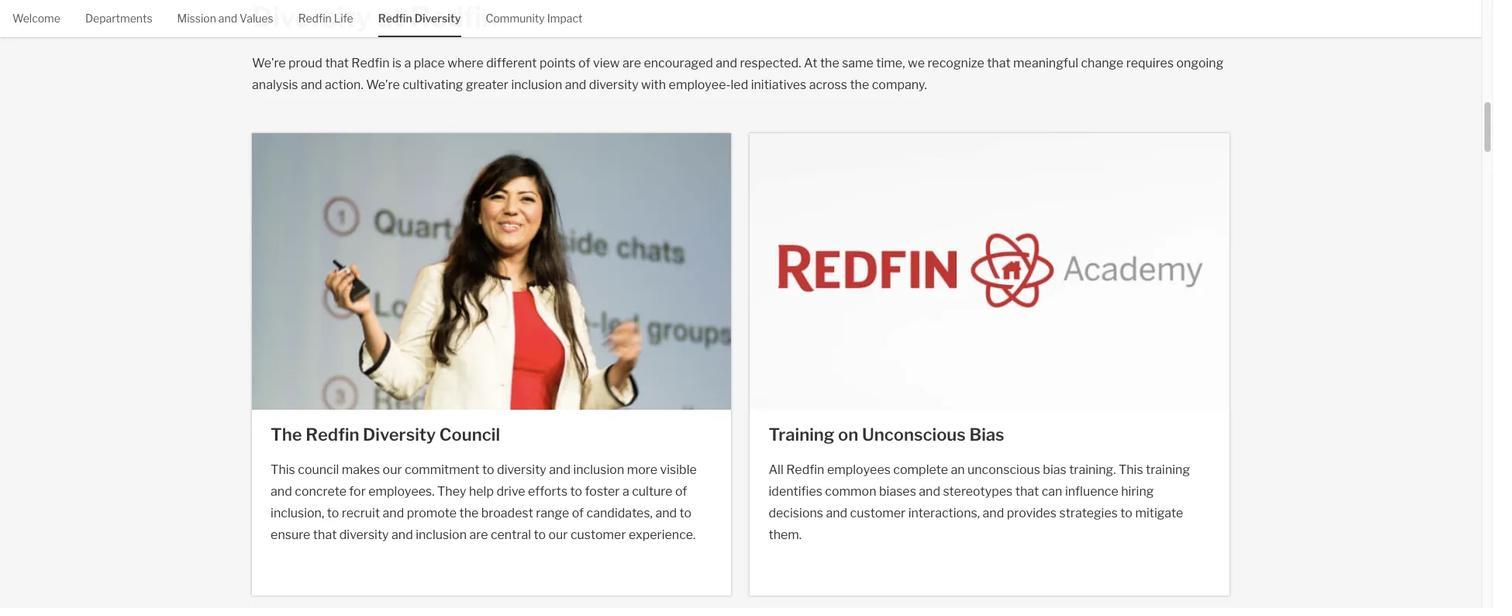 Task type: locate. For each thing, give the bounding box(es) containing it.
to down range
[[534, 528, 546, 543]]

1 horizontal spatial diversity
[[497, 463, 546, 477]]

customer
[[850, 506, 906, 521], [571, 528, 626, 543]]

diversity up makes
[[363, 425, 436, 445]]

this inside the "all redfin employees complete an unconscious bias training. this training identifies common biases and stereotypes that can influence hiring decisions and customer interactions, and provides strategies to mitigate them."
[[1119, 463, 1143, 477]]

1 vertical spatial diversity
[[363, 425, 436, 445]]

0 horizontal spatial our
[[383, 463, 402, 477]]

a inside we're proud that redfin is a place where different points of view are encouraged and respected. at the same time, we recognize that meaningful change requires ongoing analysis and action. we're cultivating greater inclusion and diversity with employee-led initiatives across the company.
[[404, 56, 411, 70]]

0 vertical spatial inclusion
[[511, 77, 562, 92]]

foster
[[585, 484, 620, 499]]

diversity down view
[[589, 77, 639, 92]]

0 horizontal spatial we're
[[252, 56, 286, 70]]

the inside this council makes our commitment to diversity and inclusion more visible and concrete for employees. they help drive efforts to foster a culture of inclusion, to recruit and promote the broadest range of candidates, and to ensure that diversity and inclusion are central to our customer experience.
[[459, 506, 479, 521]]

0 vertical spatial customer
[[850, 506, 906, 521]]

are right view
[[623, 56, 641, 70]]

that right ensure
[[313, 528, 337, 543]]

0 vertical spatial a
[[404, 56, 411, 70]]

that inside the "all redfin employees complete an unconscious bias training. this training identifies common biases and stereotypes that can influence hiring decisions and customer interactions, and provides strategies to mitigate them."
[[1015, 484, 1039, 499]]

across
[[809, 77, 847, 92]]

drive
[[497, 484, 525, 499]]

respected.
[[740, 56, 801, 70]]

our
[[383, 463, 402, 477], [549, 528, 568, 543]]

diversity down recruit at the bottom left of the page
[[339, 528, 389, 543]]

all
[[769, 463, 784, 477]]

0 vertical spatial diversity
[[589, 77, 639, 92]]

inclusion,
[[271, 506, 324, 521]]

redfin inside the "all redfin employees complete an unconscious bias training. this training identifies common biases and stereotypes that can influence hiring decisions and customer interactions, and provides strategies to mitigate them."
[[786, 463, 825, 477]]

unconscious
[[862, 425, 966, 445]]

woman presenting on stage image
[[252, 133, 732, 422]]

1 this from the left
[[271, 463, 295, 477]]

inclusion down the promote
[[416, 528, 467, 543]]

1 vertical spatial diversity
[[497, 463, 546, 477]]

redfin up identifies on the bottom right of the page
[[786, 463, 825, 477]]

inclusion inside we're proud that redfin is a place where different points of view are encouraged and respected. at the same time, we recognize that meaningful change requires ongoing analysis and action. we're cultivating greater inclusion and diversity with employee-led initiatives across the company.
[[511, 77, 562, 92]]

inclusion up foster
[[573, 463, 624, 477]]

1 horizontal spatial a
[[623, 484, 629, 499]]

0 vertical spatial our
[[383, 463, 402, 477]]

2 horizontal spatial inclusion
[[573, 463, 624, 477]]

mission and values
[[177, 12, 273, 25]]

bias
[[969, 425, 1005, 445]]

training on unconscious bias
[[769, 425, 1005, 445]]

and up the inclusion,
[[271, 484, 292, 499]]

bias
[[1043, 463, 1067, 477]]

0 horizontal spatial inclusion
[[416, 528, 467, 543]]

with
[[641, 77, 666, 92]]

common
[[825, 484, 877, 499]]

view
[[593, 56, 620, 70]]

and down common
[[826, 506, 848, 521]]

them.
[[769, 528, 802, 543]]

community impact link
[[486, 0, 583, 35]]

the down same
[[850, 77, 869, 92]]

we're proud that redfin is a place where different points of view are encouraged and respected. at the same time, we recognize that meaningful change requires ongoing analysis and action. we're cultivating greater inclusion and diversity with employee-led initiatives across the company.
[[252, 56, 1224, 92]]

0 vertical spatial of
[[578, 56, 590, 70]]

greater
[[466, 77, 509, 92]]

central
[[491, 528, 531, 543]]

1 horizontal spatial customer
[[850, 506, 906, 521]]

diversity up 'drive'
[[497, 463, 546, 477]]

and
[[219, 12, 237, 25], [716, 56, 737, 70], [301, 77, 322, 92], [565, 77, 586, 92], [549, 463, 571, 477], [271, 484, 292, 499], [919, 484, 940, 499], [383, 506, 404, 521], [655, 506, 677, 521], [826, 506, 848, 521], [983, 506, 1004, 521], [392, 528, 413, 543]]

our up employees.
[[383, 463, 402, 477]]

to
[[482, 463, 494, 477], [570, 484, 582, 499], [327, 506, 339, 521], [680, 506, 692, 521], [1121, 506, 1133, 521], [534, 528, 546, 543]]

this inside this council makes our commitment to diversity and inclusion more visible and concrete for employees. they help drive efforts to foster a culture of inclusion, to recruit and promote the broadest range of candidates, and to ensure that diversity and inclusion are central to our customer experience.
[[271, 463, 295, 477]]

our down range
[[549, 528, 568, 543]]

that up "provides" at the right of the page
[[1015, 484, 1039, 499]]

customer down biases
[[850, 506, 906, 521]]

life
[[334, 12, 353, 25]]

we're
[[252, 56, 286, 70], [366, 77, 400, 92]]

and down proud
[[301, 77, 322, 92]]

this down the
[[271, 463, 295, 477]]

employees.
[[368, 484, 435, 499]]

1 vertical spatial our
[[549, 528, 568, 543]]

1 horizontal spatial inclusion
[[511, 77, 562, 92]]

the down help
[[459, 506, 479, 521]]

2 horizontal spatial diversity
[[589, 77, 639, 92]]

to inside the "all redfin employees complete an unconscious bias training. this training identifies common biases and stereotypes that can influence hiring decisions and customer interactions, and provides strategies to mitigate them."
[[1121, 506, 1133, 521]]

1 horizontal spatial this
[[1119, 463, 1143, 477]]

0 horizontal spatial this
[[271, 463, 295, 477]]

1 horizontal spatial are
[[623, 56, 641, 70]]

0 horizontal spatial the
[[459, 506, 479, 521]]

complete
[[893, 463, 948, 477]]

training on unconscious bias link
[[769, 422, 1211, 447]]

commitment
[[405, 463, 480, 477]]

1 vertical spatial are
[[469, 528, 488, 543]]

this up hiring on the bottom right of page
[[1119, 463, 1143, 477]]

council
[[298, 463, 339, 477]]

identifies
[[769, 484, 823, 499]]

0 vertical spatial are
[[623, 56, 641, 70]]

redfin up council
[[306, 425, 359, 445]]

the right at
[[820, 56, 839, 70]]

1 horizontal spatial we're
[[366, 77, 400, 92]]

0 vertical spatial the
[[820, 56, 839, 70]]

to down concrete
[[327, 506, 339, 521]]

we're up analysis
[[252, 56, 286, 70]]

mitigate
[[1135, 506, 1183, 521]]

this
[[271, 463, 295, 477], [1119, 463, 1143, 477]]

candidates,
[[587, 506, 653, 521]]

are
[[623, 56, 641, 70], [469, 528, 488, 543]]

mission
[[177, 12, 216, 25]]

redfin left the is
[[351, 56, 390, 70]]

2 vertical spatial the
[[459, 506, 479, 521]]

of left view
[[578, 56, 590, 70]]

ongoing
[[1177, 56, 1224, 70]]

redfin life link
[[298, 0, 353, 35]]

1 vertical spatial customer
[[571, 528, 626, 543]]

a
[[404, 56, 411, 70], [623, 484, 629, 499]]

are left central
[[469, 528, 488, 543]]

a up candidates, on the left of the page
[[623, 484, 629, 499]]

diversity
[[589, 77, 639, 92], [497, 463, 546, 477], [339, 528, 389, 543]]

to down hiring on the bottom right of page
[[1121, 506, 1133, 521]]

the
[[820, 56, 839, 70], [850, 77, 869, 92], [459, 506, 479, 521]]

is
[[392, 56, 402, 70]]

1 vertical spatial the
[[850, 77, 869, 92]]

we're down the is
[[366, 77, 400, 92]]

1 vertical spatial a
[[623, 484, 629, 499]]

and down stereotypes
[[983, 506, 1004, 521]]

values
[[240, 12, 273, 25]]

0 horizontal spatial a
[[404, 56, 411, 70]]

promote
[[407, 506, 457, 521]]

diversity
[[415, 12, 461, 25], [363, 425, 436, 445]]

diversity up place
[[415, 12, 461, 25]]

proud
[[288, 56, 323, 70]]

inclusion down the points
[[511, 77, 562, 92]]

customer down candidates, on the left of the page
[[571, 528, 626, 543]]

analysis
[[252, 77, 298, 92]]

makes
[[342, 463, 380, 477]]

and down the promote
[[392, 528, 413, 543]]

decisions
[[769, 506, 823, 521]]

on
[[838, 425, 859, 445]]

1 vertical spatial inclusion
[[573, 463, 624, 477]]

training.
[[1069, 463, 1116, 477]]

2 this from the left
[[1119, 463, 1143, 477]]

0 horizontal spatial customer
[[571, 528, 626, 543]]

0 horizontal spatial diversity
[[339, 528, 389, 543]]

of right range
[[572, 506, 584, 521]]

of down visible
[[675, 484, 687, 499]]

broadest
[[481, 506, 533, 521]]

that
[[325, 56, 349, 70], [987, 56, 1011, 70], [1015, 484, 1039, 499], [313, 528, 337, 543]]

help
[[469, 484, 494, 499]]

inclusion
[[511, 77, 562, 92], [573, 463, 624, 477], [416, 528, 467, 543]]

interactions,
[[908, 506, 980, 521]]

biases
[[879, 484, 916, 499]]

employees
[[827, 463, 891, 477]]

concrete
[[295, 484, 347, 499]]

redfin inside we're proud that redfin is a place where different points of view are encouraged and respected. at the same time, we recognize that meaningful change requires ongoing analysis and action. we're cultivating greater inclusion and diversity with employee-led initiatives across the company.
[[351, 56, 390, 70]]

2 vertical spatial of
[[572, 506, 584, 521]]

0 horizontal spatial are
[[469, 528, 488, 543]]

a right the is
[[404, 56, 411, 70]]



Task type: vqa. For each thing, say whether or not it's contained in the screenshot.
are
yes



Task type: describe. For each thing, give the bounding box(es) containing it.
the redfin diversity council link
[[271, 422, 713, 447]]

led
[[731, 77, 748, 92]]

of inside we're proud that redfin is a place where different points of view are encouraged and respected. at the same time, we recognize that meaningful change requires ongoing analysis and action. we're cultivating greater inclusion and diversity with employee-led initiatives across the company.
[[578, 56, 590, 70]]

0 vertical spatial diversity
[[415, 12, 461, 25]]

1 vertical spatial we're
[[366, 77, 400, 92]]

to left foster
[[570, 484, 582, 499]]

this council makes our commitment to diversity and inclusion more visible and concrete for employees. they help drive efforts to foster a culture of inclusion, to recruit and promote the broadest range of candidates, and to ensure that diversity and inclusion are central to our customer experience.
[[271, 463, 697, 543]]

requires
[[1126, 56, 1174, 70]]

for
[[349, 484, 366, 499]]

customer inside the "all redfin employees complete an unconscious bias training. this training identifies common biases and stereotypes that can influence hiring decisions and customer interactions, and provides strategies to mitigate them."
[[850, 506, 906, 521]]

where
[[448, 56, 484, 70]]

to up help
[[482, 463, 494, 477]]

we
[[908, 56, 925, 70]]

an
[[951, 463, 965, 477]]

redfin up the is
[[378, 12, 412, 25]]

to up experience.
[[680, 506, 692, 521]]

and up led on the top
[[716, 56, 737, 70]]

encouraged
[[644, 56, 713, 70]]

and down complete
[[919, 484, 940, 499]]

more
[[627, 463, 658, 477]]

are inside this council makes our commitment to diversity and inclusion more visible and concrete for employees. they help drive efforts to foster a culture of inclusion, to recruit and promote the broadest range of candidates, and to ensure that diversity and inclusion are central to our customer experience.
[[469, 528, 488, 543]]

employee-
[[669, 77, 731, 92]]

1 horizontal spatial our
[[549, 528, 568, 543]]

training
[[769, 425, 835, 445]]

that right 'recognize'
[[987, 56, 1011, 70]]

welcome
[[12, 12, 60, 25]]

training
[[1146, 463, 1190, 477]]

same
[[842, 56, 874, 70]]

and down employees.
[[383, 506, 404, 521]]

they
[[437, 484, 466, 499]]

company.
[[872, 77, 927, 92]]

stereotypes
[[943, 484, 1013, 499]]

and up efforts on the left bottom of page
[[549, 463, 571, 477]]

1 vertical spatial of
[[675, 484, 687, 499]]

at
[[804, 56, 818, 70]]

different
[[486, 56, 537, 70]]

redfin diversity link
[[378, 0, 461, 35]]

2 vertical spatial inclusion
[[416, 528, 467, 543]]

redfin diversity
[[378, 12, 461, 25]]

recognize
[[928, 56, 984, 70]]

strategies
[[1059, 506, 1118, 521]]

2 vertical spatial diversity
[[339, 528, 389, 543]]

ensure
[[271, 528, 310, 543]]

unconscious
[[968, 463, 1040, 477]]

visible
[[660, 463, 697, 477]]

time,
[[876, 56, 905, 70]]

hiring
[[1121, 484, 1154, 499]]

cultivating
[[403, 77, 463, 92]]

that up action.
[[325, 56, 349, 70]]

impact
[[547, 12, 583, 25]]

the
[[271, 425, 302, 445]]

2 horizontal spatial the
[[850, 77, 869, 92]]

1 horizontal spatial the
[[820, 56, 839, 70]]

diversity inside we're proud that redfin is a place where different points of view are encouraged and respected. at the same time, we recognize that meaningful change requires ongoing analysis and action. we're cultivating greater inclusion and diversity with employee-led initiatives across the company.
[[589, 77, 639, 92]]

and up experience.
[[655, 506, 677, 521]]

redfin life
[[298, 12, 353, 25]]

customer inside this council makes our commitment to diversity and inclusion more visible and concrete for employees. they help drive efforts to foster a culture of inclusion, to recruit and promote the broadest range of candidates, and to ensure that diversity and inclusion are central to our customer experience.
[[571, 528, 626, 543]]

0 vertical spatial we're
[[252, 56, 286, 70]]

departments
[[85, 12, 152, 25]]

and left values
[[219, 12, 237, 25]]

that inside this council makes our commitment to diversity and inclusion more visible and concrete for employees. they help drive efforts to foster a culture of inclusion, to recruit and promote the broadest range of candidates, and to ensure that diversity and inclusion are central to our customer experience.
[[313, 528, 337, 543]]

and down the points
[[565, 77, 586, 92]]

mission and values link
[[177, 0, 273, 35]]

range
[[536, 506, 569, 521]]

recruit
[[342, 506, 380, 521]]

all redfin employees complete an unconscious bias training. this training identifies common biases and stereotypes that can influence hiring decisions and customer interactions, and provides strategies to mitigate them.
[[769, 463, 1190, 543]]

departments link
[[85, 0, 152, 35]]

are inside we're proud that redfin is a place where different points of view are encouraged and respected. at the same time, we recognize that meaningful change requires ongoing analysis and action. we're cultivating greater inclusion and diversity with employee-led initiatives across the company.
[[623, 56, 641, 70]]

change
[[1081, 56, 1124, 70]]

experience.
[[629, 528, 696, 543]]

provides
[[1007, 506, 1057, 521]]

action.
[[325, 77, 363, 92]]

initiatives
[[751, 77, 807, 92]]

redfin left life
[[298, 12, 332, 25]]

a inside this council makes our commitment to diversity and inclusion more visible and concrete for employees. they help drive efforts to foster a culture of inclusion, to recruit and promote the broadest range of candidates, and to ensure that diversity and inclusion are central to our customer experience.
[[623, 484, 629, 499]]

culture
[[632, 484, 673, 499]]

influence
[[1065, 484, 1119, 499]]

community
[[486, 12, 545, 25]]

efforts
[[528, 484, 568, 499]]

council
[[439, 425, 500, 445]]

community impact
[[486, 12, 583, 25]]

points
[[540, 56, 576, 70]]

meaningful
[[1013, 56, 1078, 70]]

place
[[414, 56, 445, 70]]

redfin academy logo image
[[750, 133, 1230, 422]]

welcome link
[[12, 0, 60, 35]]

the redfin diversity council
[[271, 425, 500, 445]]

can
[[1042, 484, 1063, 499]]



